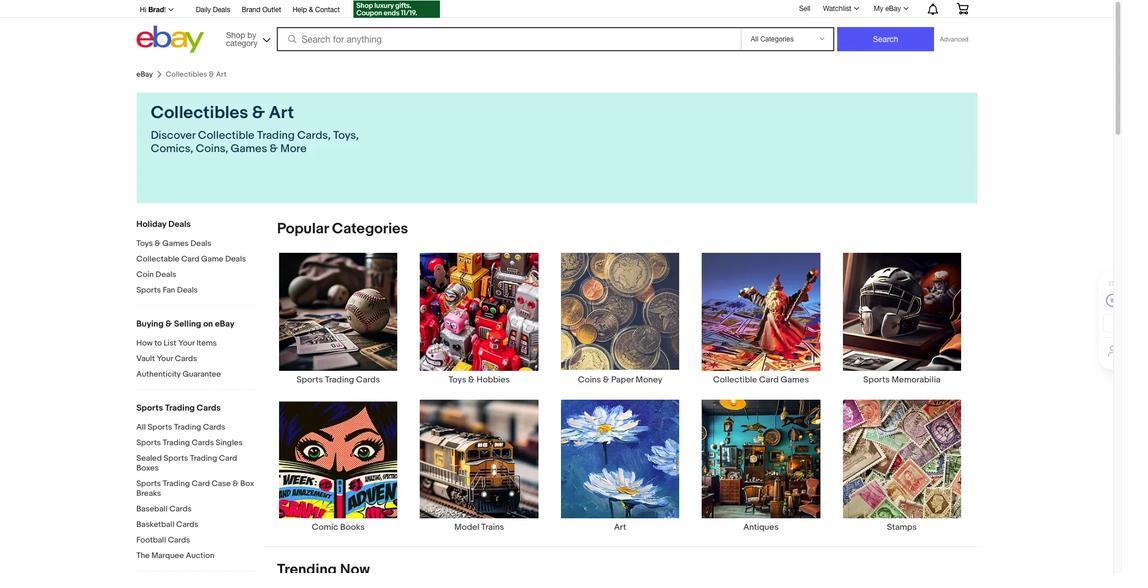 Task type: locate. For each thing, give the bounding box(es) containing it.
& inside toys & games deals collectable card game deals coin deals sports fan deals
[[155, 239, 161, 249]]

to
[[154, 339, 162, 348]]

0 horizontal spatial sports trading cards
[[136, 403, 221, 414]]

2 vertical spatial games
[[781, 375, 809, 386]]

ebay link
[[136, 70, 153, 79]]

on
[[203, 319, 213, 330]]

sports
[[136, 286, 161, 295], [297, 375, 323, 386], [864, 375, 890, 386], [136, 403, 163, 414], [148, 423, 172, 433], [136, 438, 161, 448], [164, 454, 188, 464], [136, 479, 161, 489]]

games inside collectibles & art discover collectible trading cards, toys, comics, coins, games & more
[[231, 142, 267, 156]]

toys down holiday
[[136, 239, 153, 249]]

1 vertical spatial collectible
[[713, 375, 757, 386]]

0 vertical spatial sports trading cards
[[297, 375, 380, 386]]

0 vertical spatial toys
[[136, 239, 153, 249]]

0 vertical spatial your
[[178, 339, 195, 348]]

marquee
[[152, 551, 184, 561]]

how
[[136, 339, 153, 348]]

1 horizontal spatial toys
[[449, 375, 466, 386]]

deals inside account navigation
[[213, 6, 230, 14]]

None submit
[[837, 27, 934, 51]]

card inside toys & games deals collectable card game deals coin deals sports fan deals
[[181, 254, 199, 264]]

collectable
[[136, 254, 179, 264]]

popular categories main content
[[263, 220, 977, 574]]

the marquee auction link
[[136, 551, 255, 562]]

trading inside collectibles & art discover collectible trading cards, toys, comics, coins, games & more
[[257, 129, 295, 142]]

sports trading cards
[[297, 375, 380, 386], [136, 403, 221, 414]]

none submit inside shop by category banner
[[837, 27, 934, 51]]

0 vertical spatial ebay
[[886, 5, 901, 13]]

deals up collectable card game deals link
[[191, 239, 211, 249]]

daily
[[196, 6, 211, 14]]

cards inside the popular categories main content
[[356, 375, 380, 386]]

your shopping cart image
[[956, 3, 969, 14]]

baseball
[[136, 505, 168, 514]]

by
[[247, 30, 256, 40]]

deals
[[213, 6, 230, 14], [168, 219, 191, 230], [191, 239, 211, 249], [225, 254, 246, 264], [156, 270, 176, 280], [177, 286, 198, 295]]

brand
[[242, 6, 260, 14]]

collectible card games
[[713, 375, 809, 386]]

0 horizontal spatial collectible
[[198, 129, 255, 142]]

trains
[[481, 522, 504, 533]]

popular
[[277, 220, 329, 238]]

daily deals
[[196, 6, 230, 14]]

comics,
[[151, 142, 193, 156]]

holiday
[[136, 219, 166, 230]]

2 horizontal spatial ebay
[[886, 5, 901, 13]]

card
[[181, 254, 199, 264], [759, 375, 779, 386], [219, 454, 237, 464], [192, 479, 210, 489]]

popular categories
[[277, 220, 408, 238]]

ebay
[[886, 5, 901, 13], [136, 70, 153, 79], [215, 319, 234, 330]]

all sports trading cards sports trading cards singles sealed sports trading card boxes sports trading card case & box breaks baseball cards basketball cards football cards the marquee auction
[[136, 423, 254, 561]]

toys left 'hobbies'
[[449, 375, 466, 386]]

&
[[309, 6, 313, 14], [252, 103, 265, 123], [270, 142, 278, 156], [155, 239, 161, 249], [166, 319, 172, 330], [468, 375, 475, 386], [603, 375, 609, 386], [233, 479, 239, 489]]

toys inside toys & hobbies link
[[449, 375, 466, 386]]

trading
[[257, 129, 295, 142], [325, 375, 354, 386], [165, 403, 195, 414], [174, 423, 201, 433], [163, 438, 190, 448], [190, 454, 217, 464], [163, 479, 190, 489]]

2 vertical spatial ebay
[[215, 319, 234, 330]]

your right list
[[178, 339, 195, 348]]

games
[[231, 142, 267, 156], [162, 239, 189, 249], [781, 375, 809, 386]]

& for games
[[155, 239, 161, 249]]

hi brad !
[[140, 5, 166, 14]]

1 horizontal spatial sports trading cards
[[297, 375, 380, 386]]

antiques link
[[691, 400, 832, 533]]

books
[[340, 522, 365, 533]]

sports trading card case & box breaks link
[[136, 479, 255, 500]]

cards inside the how to list your items vault your cards authenticity guarantee
[[175, 354, 197, 364]]

basketball
[[136, 520, 174, 530]]

1 vertical spatial art
[[614, 522, 626, 533]]

sports trading cards singles link
[[136, 438, 255, 449]]

1 horizontal spatial collectible
[[713, 375, 757, 386]]

0 horizontal spatial ebay
[[136, 70, 153, 79]]

deals right 'daily'
[[213, 6, 230, 14]]

1 vertical spatial games
[[162, 239, 189, 249]]

& inside account navigation
[[309, 6, 313, 14]]

my ebay
[[874, 5, 901, 13]]

1 horizontal spatial games
[[231, 142, 267, 156]]

paper
[[611, 375, 634, 386]]

brad
[[148, 5, 164, 14]]

coin
[[136, 270, 154, 280]]

guarantee
[[183, 370, 221, 380]]

categories
[[332, 220, 408, 238]]

art inside collectibles & art discover collectible trading cards, toys, comics, coins, games & more
[[269, 103, 294, 123]]

sports trading cards link
[[268, 253, 409, 386]]

toys inside toys & games deals collectable card game deals coin deals sports fan deals
[[136, 239, 153, 249]]

1 vertical spatial toys
[[449, 375, 466, 386]]

sports inside toys & games deals collectable card game deals coin deals sports fan deals
[[136, 286, 161, 295]]

comic books
[[312, 522, 365, 533]]

0 horizontal spatial toys
[[136, 239, 153, 249]]

your
[[178, 339, 195, 348], [157, 354, 173, 364]]

help
[[293, 6, 307, 14]]

games for collectible card games
[[781, 375, 809, 386]]

account navigation
[[134, 0, 977, 20]]

1 horizontal spatial art
[[614, 522, 626, 533]]

1 horizontal spatial your
[[178, 339, 195, 348]]

case
[[212, 479, 231, 489]]

brand outlet
[[242, 6, 281, 14]]

your down list
[[157, 354, 173, 364]]

cards
[[175, 354, 197, 364], [356, 375, 380, 386], [197, 403, 221, 414], [203, 423, 225, 433], [192, 438, 214, 448], [169, 505, 192, 514], [176, 520, 199, 530], [168, 536, 190, 546]]

card inside the popular categories main content
[[759, 375, 779, 386]]

help & contact
[[293, 6, 340, 14]]

advanced
[[940, 36, 969, 43]]

box
[[240, 479, 254, 489]]

0 horizontal spatial art
[[269, 103, 294, 123]]

sports memorabilia link
[[832, 253, 973, 386]]

holiday deals
[[136, 219, 191, 230]]

outlet
[[262, 6, 281, 14]]

selling
[[174, 319, 201, 330]]

0 vertical spatial collectible
[[198, 129, 255, 142]]

toys,
[[333, 129, 359, 142]]

boxes
[[136, 464, 159, 474]]

art
[[269, 103, 294, 123], [614, 522, 626, 533]]

0 horizontal spatial games
[[162, 239, 189, 249]]

0 vertical spatial art
[[269, 103, 294, 123]]

model
[[454, 522, 479, 533]]

Search for anything text field
[[279, 28, 739, 50]]

collectible card games link
[[691, 253, 832, 386]]

deals down coin deals link
[[177, 286, 198, 295]]

& for art
[[252, 103, 265, 123]]

the
[[136, 551, 150, 561]]

model trains link
[[409, 400, 550, 533]]

& inside the all sports trading cards sports trading cards singles sealed sports trading card boxes sports trading card case & box breaks baseball cards basketball cards football cards the marquee auction
[[233, 479, 239, 489]]

2 horizontal spatial games
[[781, 375, 809, 386]]

sealed sports trading card boxes link
[[136, 454, 255, 475]]

cards,
[[297, 129, 331, 142]]

0 vertical spatial games
[[231, 142, 267, 156]]

games inside the popular categories main content
[[781, 375, 809, 386]]

advanced link
[[934, 28, 974, 51]]

get the coupon image
[[354, 1, 440, 18]]

shop by category button
[[221, 26, 273, 50]]

football
[[136, 536, 166, 546]]

auction
[[186, 551, 214, 561]]

games inside toys & games deals collectable card game deals coin deals sports fan deals
[[162, 239, 189, 249]]

all
[[136, 423, 146, 433]]

sealed
[[136, 454, 162, 464]]

1 vertical spatial your
[[157, 354, 173, 364]]



Task type: vqa. For each thing, say whether or not it's contained in the screenshot.
'Dyson V7 Allergy Cordless HEPA Vacuum | Certified Refurbished' image
no



Task type: describe. For each thing, give the bounding box(es) containing it.
fan
[[163, 286, 175, 295]]

toys & games deals link
[[136, 239, 255, 250]]

category
[[226, 38, 258, 48]]

& for paper
[[603, 375, 609, 386]]

coins,
[[196, 142, 228, 156]]

games for toys & games deals collectable card game deals coin deals sports fan deals
[[162, 239, 189, 249]]

game
[[201, 254, 224, 264]]

0 horizontal spatial your
[[157, 354, 173, 364]]

collectibles
[[151, 103, 248, 123]]

ebay inside account navigation
[[886, 5, 901, 13]]

toys for toys & hobbies
[[449, 375, 466, 386]]

stamps link
[[832, 400, 973, 533]]

sports trading cards inside the popular categories main content
[[297, 375, 380, 386]]

discover
[[151, 129, 195, 142]]

sell link
[[794, 4, 816, 12]]

art inside the popular categories main content
[[614, 522, 626, 533]]

authenticity guarantee link
[[136, 370, 255, 381]]

contact
[[315, 6, 340, 14]]

brand outlet link
[[242, 4, 281, 17]]

trading inside the popular categories main content
[[325, 375, 354, 386]]

collectable card game deals link
[[136, 254, 255, 265]]

my
[[874, 5, 884, 13]]

all sports trading cards link
[[136, 423, 255, 434]]

collectibles & art discover collectible trading cards, toys, comics, coins, games & more
[[151, 103, 359, 156]]

list
[[164, 339, 176, 348]]

authenticity
[[136, 370, 181, 380]]

collectible inside collectibles & art discover collectible trading cards, toys, comics, coins, games & more
[[198, 129, 255, 142]]

collectible inside the popular categories main content
[[713, 375, 757, 386]]

& for selling
[[166, 319, 172, 330]]

vault
[[136, 354, 155, 364]]

1 horizontal spatial ebay
[[215, 319, 234, 330]]

how to list your items link
[[136, 339, 255, 350]]

& for contact
[[309, 6, 313, 14]]

1 vertical spatial sports trading cards
[[136, 403, 221, 414]]

breaks
[[136, 489, 161, 499]]

watchlist
[[823, 5, 852, 13]]

model trains
[[454, 522, 504, 533]]

antiques
[[744, 522, 779, 533]]

coins & paper money
[[578, 375, 663, 386]]

memorabilia
[[892, 375, 941, 386]]

hi
[[140, 6, 146, 14]]

coins & paper money link
[[550, 253, 691, 386]]

singles
[[216, 438, 243, 448]]

help & contact link
[[293, 4, 340, 17]]

!
[[164, 6, 166, 14]]

my ebay link
[[868, 2, 914, 16]]

more
[[280, 142, 307, 156]]

toys & games deals collectable card game deals coin deals sports fan deals
[[136, 239, 246, 295]]

toys & hobbies
[[449, 375, 510, 386]]

deals up the toys & games deals link
[[168, 219, 191, 230]]

deals right game
[[225, 254, 246, 264]]

1 vertical spatial ebay
[[136, 70, 153, 79]]

money
[[636, 375, 663, 386]]

coin deals link
[[136, 270, 255, 281]]

coins
[[578, 375, 601, 386]]

basketball cards link
[[136, 520, 255, 531]]

buying & selling on ebay
[[136, 319, 234, 330]]

football cards link
[[136, 536, 255, 547]]

shop by category
[[226, 30, 258, 48]]

toys for toys & games deals collectable card game deals coin deals sports fan deals
[[136, 239, 153, 249]]

sports fan deals link
[[136, 286, 255, 296]]

items
[[196, 339, 217, 348]]

shop by category banner
[[134, 0, 977, 56]]

comic
[[312, 522, 338, 533]]

toys & hobbies link
[[409, 253, 550, 386]]

buying
[[136, 319, 164, 330]]

baseball cards link
[[136, 505, 255, 516]]

vault your cards link
[[136, 354, 255, 365]]

& for hobbies
[[468, 375, 475, 386]]

deals up fan
[[156, 270, 176, 280]]

stamps
[[887, 522, 917, 533]]

hobbies
[[477, 375, 510, 386]]

daily deals link
[[196, 4, 230, 17]]

art link
[[550, 400, 691, 533]]

sell
[[799, 4, 811, 12]]

watchlist link
[[817, 2, 864, 16]]



